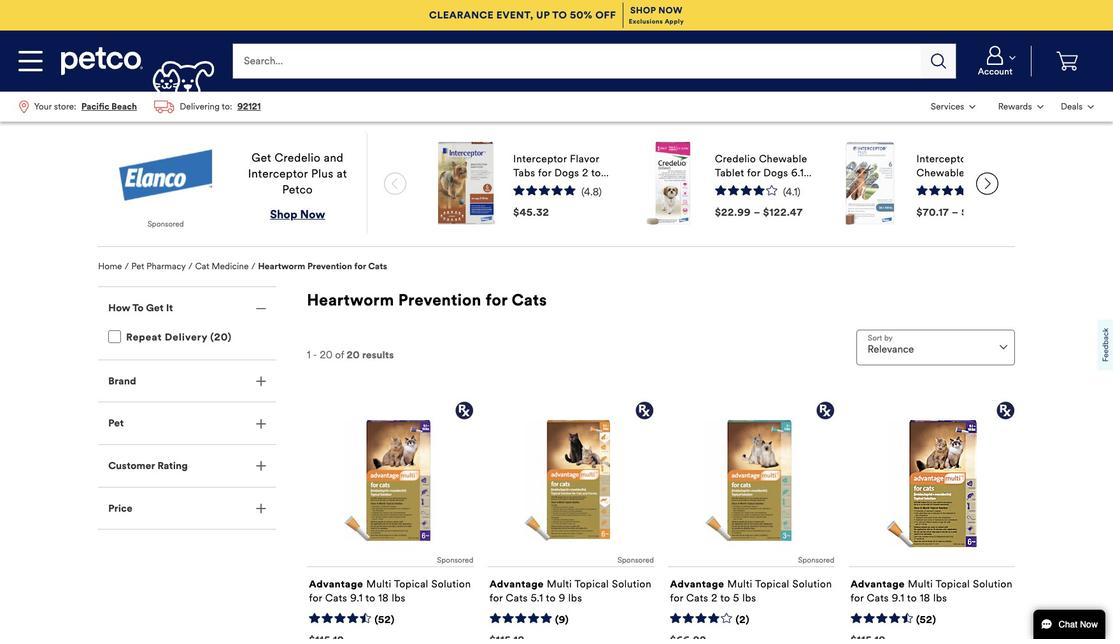 Task type: vqa. For each thing, say whether or not it's contained in the screenshot.
the ATTRIBUTES/
no



Task type: describe. For each thing, give the bounding box(es) containing it.
home link
[[98, 261, 122, 272]]

1 vertical spatial carat down icon 13 button
[[923, 93, 983, 120]]

2 reviews element
[[736, 614, 750, 627]]

1 (52) from the left
[[375, 614, 395, 626]]

( for 4.1
[[783, 186, 786, 198]]

(20)
[[210, 331, 232, 343]]

2 (52) from the left
[[916, 614, 936, 626]]

2 multi topical solution for cats 9.1 to 18 lbs from the left
[[851, 578, 1013, 604]]

4 solution from the left
[[973, 578, 1013, 590]]

4.8
[[584, 186, 599, 198]]

0 vertical spatial carat down icon 13 button
[[965, 46, 1026, 76]]

2 list from the left
[[922, 92, 1103, 122]]

1 multi topical solution for cats 9.1 to 18 lbs from the left
[[309, 578, 471, 604]]

shop
[[270, 208, 297, 222]]

1 - 20 of 20 results
[[307, 349, 394, 361]]

for inside multi topical solution for cats 2 to 5 lbs
[[670, 592, 683, 604]]

1 plus icon 2 image from the top
[[256, 376, 266, 387]]

medicine
[[212, 261, 249, 272]]

– for $22.99
[[754, 207, 760, 219]]

1 advantage from the left
[[309, 578, 363, 590]]

sponsored for multi topical solution for cats 2 to 5 lbs
[[798, 556, 834, 565]]

pharmacy
[[146, 261, 186, 272]]

citrus catapult arrow image
[[976, 172, 998, 195]]

multi inside multi topical solution for cats 5.1 to 9 lbs
[[547, 578, 572, 590]]

50%
[[570, 9, 593, 21]]

how to get it button
[[98, 287, 276, 329]]

home / pet pharmacy / cat medicine / heartworm prevention for cats
[[98, 261, 387, 272]]

1 multi from the left
[[366, 578, 391, 590]]

3 plus icon 2 button from the top
[[98, 445, 276, 487]]

1 list from the left
[[10, 92, 269, 122]]

cat
[[195, 261, 209, 272]]

1 plus icon 2 button from the top
[[98, 360, 276, 402]]

( 4.1 )
[[783, 186, 801, 198]]

Search search field
[[233, 43, 921, 79]]

cat medicine link
[[195, 261, 249, 272]]

0 horizontal spatial heartworm
[[258, 261, 305, 272]]

(2)
[[736, 614, 750, 626]]

lbs for 9 reviews element
[[568, 592, 582, 604]]

cats inside multi topical solution for cats 5.1 to 9 lbs
[[506, 592, 528, 604]]

$122.47
[[763, 207, 803, 219]]

repeat
[[126, 331, 162, 343]]

4 plus icon 2 image from the top
[[256, 504, 266, 514]]

get inside get credelio and interceptor plus at petco
[[252, 151, 271, 165]]

petco
[[282, 183, 313, 197]]

2 advantage from the left
[[489, 578, 544, 590]]

and
[[324, 151, 344, 165]]

$130.12
[[961, 207, 999, 219]]

heartworm prevention for cats link
[[258, 261, 387, 272]]

now
[[658, 5, 683, 16]]

1 solution from the left
[[431, 578, 471, 590]]

– for $70.17
[[952, 207, 959, 219]]

get inside dropdown button
[[146, 302, 164, 314]]

3 / from the left
[[251, 261, 255, 272]]

sponsored for multi topical solution for cats 9.1 to 18 lbs
[[437, 556, 473, 565]]

$22.99
[[715, 207, 751, 219]]

it
[[166, 302, 173, 314]]

1 vertical spatial prevention
[[398, 291, 481, 310]]

4.1
[[786, 186, 797, 198]]

to inside multi topical solution for cats 2 to 5 lbs
[[720, 592, 730, 604]]

credelio
[[275, 151, 321, 165]]

clearance event, up to 50% off
[[429, 9, 616, 21]]

shop now
[[270, 208, 325, 222]]

1 citrus catapult arrow button from the left
[[378, 142, 413, 225]]

lbs for 2 reviews element
[[742, 592, 756, 604]]

9 reviews element
[[555, 614, 569, 627]]

1 / from the left
[[125, 261, 129, 272]]

lbs for 1st 52 reviews element from right
[[933, 592, 947, 604]]

1 topical from the left
[[394, 578, 428, 590]]

4 multi from the left
[[908, 578, 933, 590]]

-
[[313, 349, 317, 361]]

$22.99 – $122.47
[[715, 207, 803, 219]]

) for ( 4.8 )
[[599, 186, 602, 198]]

plus
[[311, 167, 334, 181]]



Task type: locate. For each thing, give the bounding box(es) containing it.
0 horizontal spatial /
[[125, 261, 129, 272]]

to inside multi topical solution for cats 5.1 to 9 lbs
[[546, 592, 556, 604]]

1 horizontal spatial get
[[252, 151, 271, 165]]

home
[[98, 261, 122, 272]]

4 plus icon 2 button from the top
[[98, 488, 276, 529]]

now
[[300, 208, 325, 222]]

of
[[335, 349, 344, 361]]

1 horizontal spatial –
[[952, 207, 959, 219]]

1 horizontal spatial (52)
[[916, 614, 936, 626]]

0 horizontal spatial 9.1
[[350, 592, 363, 604]]

multi inside multi topical solution for cats 2 to 5 lbs
[[727, 578, 752, 590]]

for
[[354, 261, 366, 272], [486, 291, 508, 310], [309, 592, 322, 604], [489, 592, 503, 604], [670, 592, 683, 604], [851, 592, 864, 604]]

plus icon 2 image
[[256, 376, 266, 387], [256, 419, 266, 429], [256, 461, 266, 471], [256, 504, 266, 514]]

0 horizontal spatial )
[[599, 186, 602, 198]]

multi
[[366, 578, 391, 590], [547, 578, 572, 590], [727, 578, 752, 590], [908, 578, 933, 590]]

2 lbs from the left
[[568, 592, 582, 604]]

( for 4.8
[[581, 186, 584, 198]]

heartworm right medicine
[[258, 261, 305, 272]]

carat down icon 13 image
[[1009, 56, 1016, 60], [969, 105, 976, 109], [1037, 105, 1044, 109], [1088, 105, 1094, 109]]

9
[[559, 592, 565, 604]]

/ left pet
[[125, 261, 129, 272]]

2 52 reviews element from the left
[[916, 614, 936, 627]]

2 ( from the left
[[783, 186, 786, 198]]

5
[[733, 592, 739, 604]]

shop now exclusions apply
[[629, 5, 684, 26]]

4 lbs from the left
[[933, 592, 947, 604]]

to
[[132, 302, 144, 314]]

list
[[10, 92, 269, 122], [922, 92, 1103, 122]]

sponsored for multi topical solution for cats 5.1 to 9 lbs
[[618, 556, 654, 565]]

20 right of
[[347, 349, 360, 361]]

pet pharmacy link
[[131, 261, 186, 272]]

2 rx medicine badge icon image from the left
[[635, 401, 654, 420]]

citrus catapult arrow button
[[378, 142, 413, 225], [970, 142, 1005, 225]]

(
[[581, 186, 584, 198], [783, 186, 786, 198]]

rx medicine badge icon image
[[454, 401, 473, 420], [635, 401, 654, 420], [815, 401, 834, 420], [996, 401, 1015, 420]]

20
[[320, 349, 332, 361], [347, 349, 360, 361]]

1 – from the left
[[754, 207, 760, 219]]

0 horizontal spatial (
[[581, 186, 584, 198]]

20 right -
[[320, 349, 332, 361]]

to
[[552, 9, 567, 21]]

0 vertical spatial get
[[252, 151, 271, 165]]

1 horizontal spatial list
[[922, 92, 1103, 122]]

at
[[337, 167, 347, 181]]

–
[[754, 207, 760, 219], [952, 207, 959, 219]]

$45.32
[[513, 207, 549, 219]]

2
[[711, 592, 718, 604]]

(9)
[[555, 614, 569, 626]]

lbs for second 52 reviews element from right
[[392, 592, 406, 604]]

4 to from the left
[[907, 592, 917, 604]]

solution inside multi topical solution for cats 5.1 to 9 lbs
[[612, 578, 652, 590]]

rx medicine badge icon image for second 52 reviews element from right
[[454, 401, 473, 420]]

prevention
[[307, 261, 352, 272], [398, 291, 481, 310]]

from $22.99 up to $122.47 element
[[715, 207, 803, 219]]

1 vertical spatial get
[[146, 302, 164, 314]]

$70.17 – $130.12
[[917, 207, 999, 219]]

delivery
[[165, 331, 207, 343]]

carat down icon 13 button
[[965, 46, 1026, 76], [923, 93, 983, 120]]

multi topical solution for cats 5.1 to 9 lbs
[[489, 578, 652, 604]]

1 horizontal spatial 18
[[920, 592, 930, 604]]

multi topical solution for cats 2 to 5 lbs
[[670, 578, 832, 604]]

1 20 from the left
[[320, 349, 332, 361]]

1 18 from the left
[[378, 592, 389, 604]]

carat down icon 13 button right search "image"
[[965, 46, 1026, 76]]

1 rx medicine badge icon image from the left
[[454, 401, 473, 420]]

4 rx medicine badge icon image from the left
[[996, 401, 1015, 420]]

get up interceptor
[[252, 151, 271, 165]]

3 solution from the left
[[792, 578, 832, 590]]

rx medicine badge icon image for 9 reviews element
[[635, 401, 654, 420]]

citrus catapult arrow button right $70.17
[[970, 142, 1005, 225]]

for inside multi topical solution for cats 5.1 to 9 lbs
[[489, 592, 503, 604]]

shop now link
[[630, 5, 683, 16]]

2 horizontal spatial /
[[251, 261, 255, 272]]

lbs inside multi topical solution for cats 2 to 5 lbs
[[742, 592, 756, 604]]

9.1 for second 52 reviews element from right
[[350, 592, 363, 604]]

search image
[[931, 53, 946, 69]]

4 advantage from the left
[[851, 578, 905, 590]]

0 vertical spatial prevention
[[307, 261, 352, 272]]

citrus catapult arrow button right at
[[378, 142, 413, 225]]

get credelio and interceptor plus at petco
[[248, 151, 347, 197]]

1
[[307, 349, 311, 361]]

0 horizontal spatial –
[[754, 207, 760, 219]]

shop now link
[[270, 198, 325, 222]]

3 plus icon 2 image from the top
[[256, 461, 266, 471]]

0 vertical spatial heartworm
[[258, 261, 305, 272]]

sponsored
[[148, 220, 184, 228], [437, 556, 473, 565], [618, 556, 654, 565], [798, 556, 834, 565]]

carat down icon 13 button
[[986, 93, 1051, 120], [1053, 93, 1102, 120]]

1 horizontal spatial carat down icon 13 button
[[1053, 93, 1102, 120]]

)
[[599, 186, 602, 198], [797, 186, 801, 198]]

how to get it
[[108, 302, 173, 314]]

1 horizontal spatial multi topical solution for cats 9.1 to 18 lbs
[[851, 578, 1013, 604]]

0 horizontal spatial get
[[146, 302, 164, 314]]

advantage
[[309, 578, 363, 590], [489, 578, 544, 590], [670, 578, 724, 590], [851, 578, 905, 590]]

solution
[[431, 578, 471, 590], [612, 578, 652, 590], [792, 578, 832, 590], [973, 578, 1013, 590]]

citrus catapult arrow image
[[384, 172, 406, 195]]

1 ( from the left
[[581, 186, 584, 198]]

cats inside multi topical solution for cats 2 to 5 lbs
[[686, 592, 708, 604]]

apply
[[665, 17, 684, 26]]

clearance
[[429, 9, 494, 21]]

– right $70.17
[[952, 207, 959, 219]]

/ right medicine
[[251, 261, 255, 272]]

elanco interceptorcredelio. sponsored. image
[[103, 149, 228, 200]]

(52)
[[375, 614, 395, 626], [916, 614, 936, 626]]

2 to from the left
[[546, 592, 556, 604]]

carat down icon 13 button down search "image"
[[923, 93, 983, 120]]

1 horizontal spatial /
[[188, 261, 193, 272]]

heartworm down heartworm prevention for cats link
[[307, 291, 394, 310]]

2 topical from the left
[[575, 578, 609, 590]]

1 horizontal spatial heartworm
[[307, 291, 394, 310]]

1 horizontal spatial 52 reviews element
[[916, 614, 936, 627]]

1 horizontal spatial 20
[[347, 349, 360, 361]]

2 carat down icon 13 button from the left
[[1053, 93, 1102, 120]]

topical inside multi topical solution for cats 2 to 5 lbs
[[755, 578, 790, 590]]

from $70.17 up to $130.12 element
[[917, 207, 999, 219]]

exclusions
[[629, 17, 663, 26]]

3 multi from the left
[[727, 578, 752, 590]]

results
[[362, 349, 394, 361]]

how
[[108, 302, 130, 314]]

get left it
[[146, 302, 164, 314]]

2 multi from the left
[[547, 578, 572, 590]]

0 horizontal spatial list
[[10, 92, 269, 122]]

plus icon 2 button
[[98, 360, 276, 402], [98, 403, 276, 444], [98, 445, 276, 487], [98, 488, 276, 529]]

0 horizontal spatial (52)
[[375, 614, 395, 626]]

2 ) from the left
[[797, 186, 801, 198]]

repeat delivery (20)
[[126, 331, 232, 343]]

2 – from the left
[[952, 207, 959, 219]]

lbs inside multi topical solution for cats 5.1 to 9 lbs
[[568, 592, 582, 604]]

2 plus icon 2 image from the top
[[256, 419, 266, 429]]

to
[[366, 592, 375, 604], [546, 592, 556, 604], [720, 592, 730, 604], [907, 592, 917, 604]]

– right $22.99
[[754, 207, 760, 219]]

/
[[125, 261, 129, 272], [188, 261, 193, 272], [251, 261, 255, 272]]

event,
[[496, 9, 533, 21]]

2 citrus catapult arrow button from the left
[[970, 142, 1005, 225]]

2 / from the left
[[188, 261, 193, 272]]

lbs
[[392, 592, 406, 604], [568, 592, 582, 604], [742, 592, 756, 604], [933, 592, 947, 604]]

1 horizontal spatial )
[[797, 186, 801, 198]]

pet
[[131, 261, 144, 272]]

cats
[[368, 261, 387, 272], [512, 291, 547, 310], [325, 592, 347, 604], [506, 592, 528, 604], [686, 592, 708, 604], [867, 592, 889, 604]]

3 to from the left
[[720, 592, 730, 604]]

0 horizontal spatial 18
[[378, 592, 389, 604]]

52 reviews element
[[375, 614, 395, 627], [916, 614, 936, 627]]

9.1
[[350, 592, 363, 604], [892, 592, 904, 604]]

interceptor
[[248, 167, 308, 181]]

0 horizontal spatial carat down icon 13 button
[[986, 93, 1051, 120]]

0 horizontal spatial citrus catapult arrow button
[[378, 142, 413, 225]]

topical
[[394, 578, 428, 590], [575, 578, 609, 590], [755, 578, 790, 590], [936, 578, 970, 590]]

$70.17
[[917, 207, 949, 219]]

1 vertical spatial heartworm
[[307, 291, 394, 310]]

off
[[595, 9, 616, 21]]

1 carat down icon 13 button from the left
[[986, 93, 1051, 120]]

0 horizontal spatial 20
[[320, 349, 332, 361]]

2 9.1 from the left
[[892, 592, 904, 604]]

topical inside multi topical solution for cats 5.1 to 9 lbs
[[575, 578, 609, 590]]

) for ( 4.1 )
[[797, 186, 801, 198]]

solution inside multi topical solution for cats 2 to 5 lbs
[[792, 578, 832, 590]]

up
[[536, 9, 550, 21]]

rx medicine badge icon image for 1st 52 reviews element from right
[[996, 401, 1015, 420]]

/ left cat
[[188, 261, 193, 272]]

down arrow icon 1 image
[[1000, 345, 1007, 350]]

3 rx medicine badge icon image from the left
[[815, 401, 834, 420]]

9.1 for 1st 52 reviews element from right
[[892, 592, 904, 604]]

1 9.1 from the left
[[350, 592, 363, 604]]

0 horizontal spatial 52 reviews element
[[375, 614, 395, 627]]

1 horizontal spatial (
[[783, 186, 786, 198]]

shop
[[630, 5, 656, 16]]

2 18 from the left
[[920, 592, 930, 604]]

3 lbs from the left
[[742, 592, 756, 604]]

1 horizontal spatial citrus catapult arrow button
[[970, 142, 1005, 225]]

( 4.8 )
[[581, 186, 602, 198]]

2 plus icon 2 button from the top
[[98, 403, 276, 444]]

get
[[252, 151, 271, 165], [146, 302, 164, 314]]

2 solution from the left
[[612, 578, 652, 590]]

rx medicine badge icon image for 2 reviews element
[[815, 401, 834, 420]]

1 lbs from the left
[[392, 592, 406, 604]]

2 20 from the left
[[347, 349, 360, 361]]

3 topical from the left
[[755, 578, 790, 590]]

4 topical from the left
[[936, 578, 970, 590]]

5.1
[[531, 592, 543, 604]]

1 horizontal spatial prevention
[[398, 291, 481, 310]]

3 advantage from the left
[[670, 578, 724, 590]]

1 ) from the left
[[599, 186, 602, 198]]

1 horizontal spatial 9.1
[[892, 592, 904, 604]]

multi topical solution for cats 9.1 to 18 lbs
[[309, 578, 471, 604], [851, 578, 1013, 604]]

0 horizontal spatial prevention
[[307, 261, 352, 272]]

0 horizontal spatial multi topical solution for cats 9.1 to 18 lbs
[[309, 578, 471, 604]]

heartworm
[[258, 261, 305, 272], [307, 291, 394, 310]]

heartworm prevention for cats
[[307, 291, 547, 310]]

1 to from the left
[[366, 592, 375, 604]]

18
[[378, 592, 389, 604], [920, 592, 930, 604]]

1 52 reviews element from the left
[[375, 614, 395, 627]]



